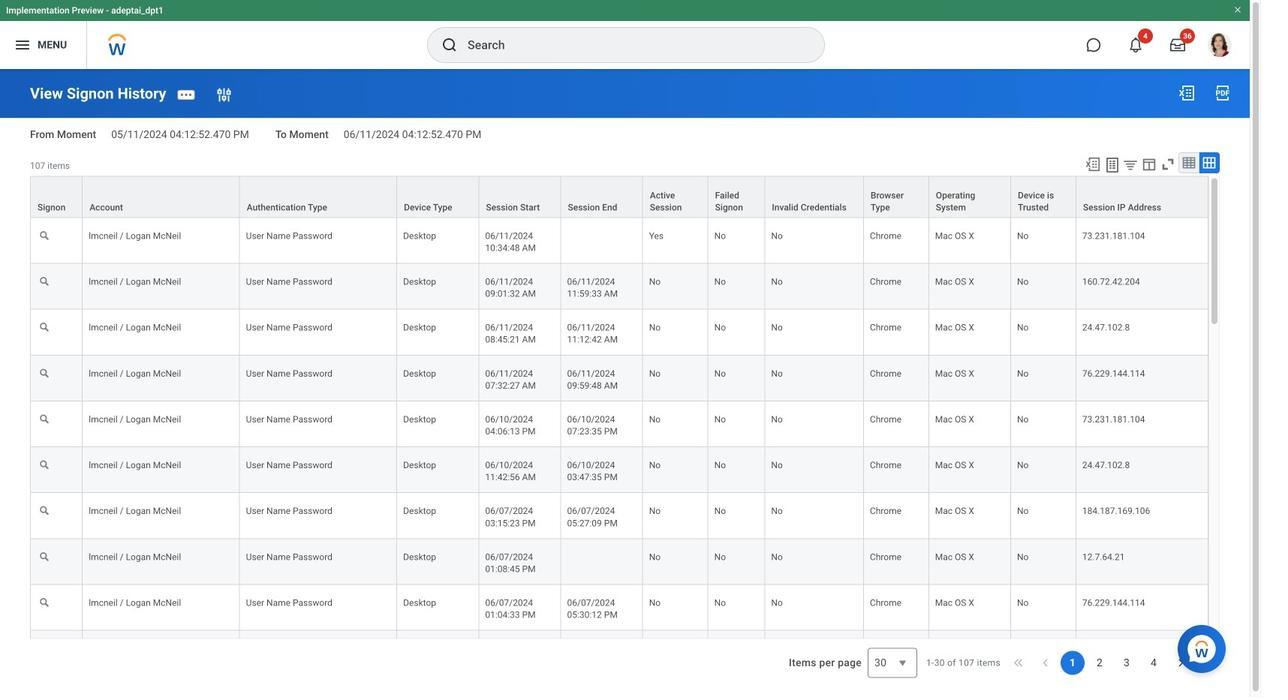 Task type: locate. For each thing, give the bounding box(es) containing it.
9 user name password element from the top
[[246, 595, 333, 609]]

7 lmcneil / logan mcneil element from the top
[[89, 503, 181, 517]]

3 lmcneil / logan mcneil element from the top
[[89, 320, 181, 333]]

4 row from the top
[[30, 310, 1209, 356]]

8 user name password element from the top
[[246, 549, 333, 563]]

3 desktop element from the top
[[403, 320, 436, 333]]

2 desktop element from the top
[[403, 274, 436, 287]]

lmcneil / logan mcneil element
[[89, 228, 181, 241], [89, 274, 181, 287], [89, 320, 181, 333], [89, 365, 181, 379], [89, 411, 181, 425], [89, 457, 181, 471], [89, 503, 181, 517], [89, 549, 181, 563], [89, 595, 181, 609]]

cell
[[561, 218, 643, 264], [561, 539, 643, 585], [30, 631, 83, 677], [83, 631, 240, 677], [240, 631, 397, 677], [397, 631, 479, 677], [479, 631, 561, 677], [561, 631, 643, 677], [643, 631, 708, 677], [708, 631, 765, 677], [765, 631, 864, 677], [864, 631, 929, 677], [929, 631, 1011, 677], [1011, 631, 1076, 677], [1076, 631, 1209, 677]]

4 user name password element from the top
[[246, 365, 333, 379]]

select to filter grid data image
[[1122, 157, 1139, 173]]

1 horizontal spatial export to excel image
[[1178, 84, 1196, 102]]

inbox large image
[[1170, 38, 1185, 53]]

2 row from the top
[[30, 218, 1209, 264]]

search image
[[441, 36, 459, 54]]

expand table image
[[1202, 156, 1217, 171]]

4 desktop element from the top
[[403, 365, 436, 379]]

justify image
[[14, 36, 32, 54]]

1 lmcneil / logan mcneil element from the top
[[89, 228, 181, 241]]

desktop element
[[403, 228, 436, 241], [403, 274, 436, 287], [403, 320, 436, 333], [403, 365, 436, 379], [403, 411, 436, 425], [403, 457, 436, 471], [403, 503, 436, 517], [403, 549, 436, 563], [403, 595, 436, 609]]

export to excel image for view printable version (pdf) image
[[1178, 84, 1196, 102]]

desktop element for user name password element corresponding to 7th lmcneil / logan mcneil element from the top
[[403, 503, 436, 517]]

main content
[[0, 69, 1250, 697]]

row
[[30, 176, 1209, 218], [30, 218, 1209, 264], [30, 264, 1209, 310], [30, 310, 1209, 356], [30, 356, 1209, 402], [30, 402, 1209, 448], [30, 448, 1209, 493], [30, 493, 1209, 539], [30, 539, 1209, 585], [30, 585, 1209, 631], [30, 631, 1209, 677]]

9 row from the top
[[30, 539, 1209, 585]]

user name password element for eighth lmcneil / logan mcneil element from the top
[[246, 549, 333, 563]]

export to excel image left export to worksheets icon
[[1085, 156, 1101, 173]]

7 desktop element from the top
[[403, 503, 436, 517]]

8 row from the top
[[30, 493, 1209, 539]]

1 desktop element from the top
[[403, 228, 436, 241]]

list inside pagination element
[[1061, 651, 1166, 675]]

table image
[[1182, 156, 1197, 171]]

1 vertical spatial export to excel image
[[1085, 156, 1101, 173]]

6 row from the top
[[30, 402, 1209, 448]]

toolbar
[[1078, 153, 1220, 176]]

8 desktop element from the top
[[403, 549, 436, 563]]

5 desktop element from the top
[[403, 411, 436, 425]]

chevron left small image
[[1038, 656, 1053, 671]]

user name password element for 3rd lmcneil / logan mcneil element
[[246, 320, 333, 333]]

export to excel image left view printable version (pdf) image
[[1178, 84, 1196, 102]]

6 user name password element from the top
[[246, 457, 333, 471]]

export to excel image
[[1178, 84, 1196, 102], [1085, 156, 1101, 173]]

status
[[926, 657, 1001, 669]]

desktop element for user name password element corresponding to first lmcneil / logan mcneil element from the top of the page
[[403, 228, 436, 241]]

6 desktop element from the top
[[403, 457, 436, 471]]

pagination element
[[926, 639, 1220, 687]]

user name password element for sixth lmcneil / logan mcneil element from the top
[[246, 457, 333, 471]]

7 row from the top
[[30, 448, 1209, 493]]

3 user name password element from the top
[[246, 320, 333, 333]]

0 horizontal spatial export to excel image
[[1085, 156, 1101, 173]]

9 desktop element from the top
[[403, 595, 436, 609]]

user name password element
[[246, 228, 333, 241], [246, 274, 333, 287], [246, 320, 333, 333], [246, 365, 333, 379], [246, 411, 333, 425], [246, 457, 333, 471], [246, 503, 333, 517], [246, 549, 333, 563], [246, 595, 333, 609]]

2 user name password element from the top
[[246, 274, 333, 287]]

close environment banner image
[[1233, 5, 1242, 14]]

export to worksheets image
[[1104, 156, 1122, 174]]

banner
[[0, 0, 1250, 69]]

7 user name password element from the top
[[246, 503, 333, 517]]

desktop element for user name password element corresponding to 3rd lmcneil / logan mcneil element
[[403, 320, 436, 333]]

1 user name password element from the top
[[246, 228, 333, 241]]

0 vertical spatial export to excel image
[[1178, 84, 1196, 102]]

6 lmcneil / logan mcneil element from the top
[[89, 457, 181, 471]]

desktop element for 6th lmcneil / logan mcneil element from the bottom of the page's user name password element
[[403, 365, 436, 379]]

list
[[1061, 651, 1166, 675]]

desktop element for user name password element for eighth lmcneil / logan mcneil element from the top
[[403, 549, 436, 563]]

5 user name password element from the top
[[246, 411, 333, 425]]

9 lmcneil / logan mcneil element from the top
[[89, 595, 181, 609]]



Task type: describe. For each thing, give the bounding box(es) containing it.
2 lmcneil / logan mcneil element from the top
[[89, 274, 181, 287]]

change selection image
[[215, 86, 233, 104]]

notifications large image
[[1128, 38, 1143, 53]]

chevron right small image
[[1173, 656, 1188, 671]]

view printable version (pdf) image
[[1214, 84, 1232, 102]]

view signon history element
[[30, 85, 166, 103]]

desktop element for 9th lmcneil / logan mcneil element from the top of the page user name password element
[[403, 595, 436, 609]]

desktop element for user name password element related to 2nd lmcneil / logan mcneil element from the top
[[403, 274, 436, 287]]

items per page element
[[787, 639, 917, 687]]

user name password element for first lmcneil / logan mcneil element from the top of the page
[[246, 228, 333, 241]]

4 lmcneil / logan mcneil element from the top
[[89, 365, 181, 379]]

11 row from the top
[[30, 631, 1209, 677]]

export to excel image for export to worksheets icon
[[1085, 156, 1101, 173]]

3 row from the top
[[30, 264, 1209, 310]]

1 row from the top
[[30, 176, 1209, 218]]

Search Workday  search field
[[468, 29, 794, 62]]

chevron 2x right small image
[[1200, 656, 1215, 671]]

10 row from the top
[[30, 585, 1209, 631]]

click to view/edit grid preferences image
[[1141, 156, 1158, 173]]

user name password element for 9th lmcneil / logan mcneil element from the top of the page
[[246, 595, 333, 609]]

5 row from the top
[[30, 356, 1209, 402]]

user name password element for fifth lmcneil / logan mcneil element
[[246, 411, 333, 425]]

user name password element for 6th lmcneil / logan mcneil element from the bottom of the page
[[246, 365, 333, 379]]

user name password element for 2nd lmcneil / logan mcneil element from the top
[[246, 274, 333, 287]]

user name password element for 7th lmcneil / logan mcneil element from the top
[[246, 503, 333, 517]]

profile logan mcneil image
[[1208, 33, 1232, 60]]

chevron 2x left small image
[[1011, 656, 1026, 671]]

fullscreen image
[[1160, 156, 1176, 173]]

status inside pagination element
[[926, 657, 1001, 669]]

8 lmcneil / logan mcneil element from the top
[[89, 549, 181, 563]]

desktop element for user name password element related to fifth lmcneil / logan mcneil element
[[403, 411, 436, 425]]

5 lmcneil / logan mcneil element from the top
[[89, 411, 181, 425]]

desktop element for user name password element related to sixth lmcneil / logan mcneil element from the top
[[403, 457, 436, 471]]



Task type: vqa. For each thing, say whether or not it's contained in the screenshot.
the search icon
yes



